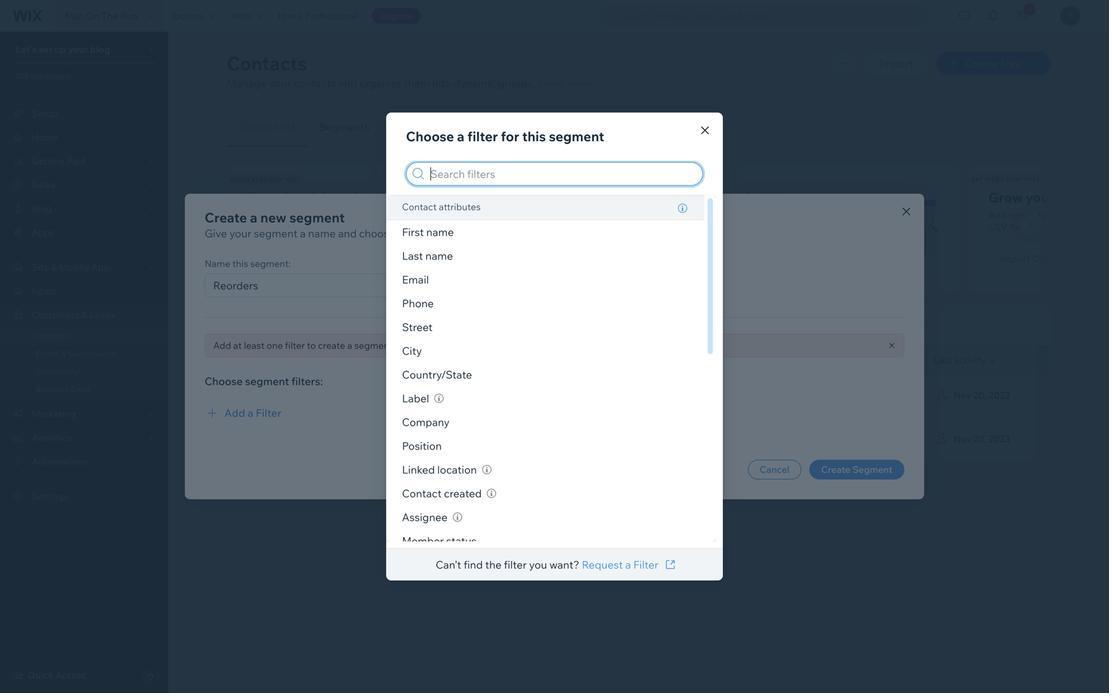 Task type: describe. For each thing, give the bounding box(es) containing it.
leads
[[644, 189, 678, 206]]

with
[[681, 189, 708, 206]]

tab list containing contact list
[[227, 107, 1051, 147]]

request a filter
[[582, 559, 659, 572]]

log
[[327, 209, 340, 221]]

run
[[120, 10, 138, 21]]

segment down the visitors
[[290, 209, 345, 226]]

Search for tools, apps, help & more... field
[[615, 7, 923, 25]]

community
[[36, 367, 79, 377]]

set
[[39, 44, 52, 55]]

for
[[270, 176, 283, 183]]

import button
[[864, 52, 930, 75]]

name for name
[[310, 353, 340, 367]]

help button
[[223, 0, 270, 32]]

into inside contacts manage your contacts and organize them into dynamic groups. learn more
[[433, 77, 452, 90]]

a right request
[[626, 559, 632, 572]]

1 2023 from the top
[[989, 390, 1011, 401]]

add inside grow your contact l add contacts by importing th
[[989, 209, 1007, 221]]

to down launch
[[642, 221, 651, 233]]

contact for contact created
[[402, 487, 442, 500]]

contact
[[1058, 189, 1106, 206]]

name for name this segment:
[[205, 258, 231, 270]]

address
[[705, 354, 740, 366]]

you
[[530, 559, 548, 572]]

create for a
[[205, 209, 247, 226]]

1 button
[[1009, 0, 1038, 32]]

1 nov from the top
[[954, 390, 972, 401]]

man
[[65, 10, 84, 21]]

62
[[399, 258, 410, 270]]

a0e2a200-3cf6-4029-93c5-f8b70f73488e@offline-members-wix.com element
[[267, 384, 290, 408]]

learn more button
[[538, 75, 594, 91]]

get
[[618, 189, 641, 206]]

status inside "list box"
[[447, 535, 477, 548]]

grow
[[989, 189, 1024, 206]]

1 vertical spatial this
[[233, 258, 248, 270]]

more
[[568, 77, 594, 90]]

campaign
[[711, 209, 754, 221]]

1 vertical spatial ads
[[693, 209, 709, 221]]

2 nov from the top
[[954, 433, 972, 445]]

customers & leads
[[32, 309, 116, 321]]

choose a filter for this segment
[[406, 128, 605, 145]]

help
[[231, 10, 251, 21]]

to left target
[[756, 209, 765, 221]]

member inside "list box"
[[402, 535, 444, 548]]

learn
[[538, 77, 566, 90]]

you
[[285, 176, 299, 183]]

create segment button
[[810, 460, 905, 480]]

one
[[267, 340, 283, 351]]

2 horizontal spatial filter
[[504, 559, 527, 572]]

forms & submissions link
[[0, 345, 168, 363]]

these
[[447, 227, 474, 240]]

can't
[[436, 559, 462, 572]]

site
[[247, 209, 264, 221]]

grow your contact l add contacts by importing th
[[989, 189, 1110, 233]]

a left for on the top left of page
[[457, 128, 465, 145]]

last activity
[[935, 354, 987, 366]]

dynamic
[[454, 77, 496, 90]]

attributes
[[439, 201, 481, 213]]

manage
[[227, 77, 267, 90]]

forms
[[36, 349, 59, 359]]

1 horizontal spatial status
[[858, 354, 885, 366]]

business
[[36, 385, 69, 394]]

assignee
[[402, 511, 448, 524]]

1 horizontal spatial member status
[[820, 354, 885, 366]]

th
[[1106, 209, 1110, 221]]

can't find the filter you want?
[[436, 559, 582, 572]]

your inside create a new segment give your segment a name and choose the filters these contacts should match.
[[230, 227, 252, 240]]

Search... field
[[894, 317, 1031, 336]]

suggested
[[229, 176, 268, 183]]

turn site visitors into members site members can log in to their own account and access exclusive content.
[[247, 189, 442, 233]]

choose for choose segment filters:
[[205, 375, 243, 388]]

and inside create a new segment give your segment a name and choose the filters these contacts should match.
[[338, 227, 357, 240]]

upgrade
[[380, 11, 413, 21]]

segment
[[853, 464, 893, 476]]

1 vertical spatial filter
[[285, 340, 305, 351]]

can
[[309, 209, 325, 221]]

to left create
[[307, 340, 316, 351]]

a inside get leads with google ads launch a google ads campaign to target people likely to become leads.
[[652, 209, 657, 221]]

filters:
[[292, 375, 323, 388]]

become
[[653, 221, 688, 233]]

& for forms
[[61, 349, 66, 359]]

automations
[[32, 456, 88, 467]]

and inside contacts manage your contacts and organize them into dynamic groups. learn more
[[339, 77, 357, 90]]

3/5 completed
[[16, 71, 70, 81]]

home
[[32, 131, 58, 143]]

a right hire at top
[[298, 10, 303, 21]]

the inside create a new segment give your segment a name and choose the filters these contacts should match.
[[398, 227, 414, 240]]

choose for choose a filter for this segment
[[406, 128, 454, 145]]

choose segment filters:
[[205, 375, 323, 388]]

l
[[1109, 189, 1110, 206]]

a right create
[[348, 340, 353, 351]]

let's set up your blog
[[16, 44, 110, 55]]

sidebar element
[[0, 32, 168, 694]]

access
[[56, 670, 86, 682]]

1
[[1029, 5, 1033, 13]]

import contacts
[[1001, 253, 1073, 265]]

import contacts button
[[989, 249, 1085, 269]]

match.
[[557, 227, 591, 240]]

target
[[767, 209, 794, 221]]

upgrade button
[[372, 8, 421, 24]]

create for segment
[[822, 464, 851, 476]]

visitors
[[304, 189, 351, 206]]

2 20, from the top
[[974, 433, 987, 445]]

name inside create a new segment give your segment a name and choose the filters these contacts should match.
[[308, 227, 336, 240]]

account
[[406, 209, 440, 221]]

name for first name
[[427, 226, 454, 239]]

location
[[438, 463, 477, 477]]

organize
[[360, 77, 402, 90]]

contacts inside contacts manage your contacts and organize them into dynamic groups. learn more
[[294, 77, 336, 90]]

on
[[86, 10, 100, 21]]

contact for contact list
[[239, 120, 278, 133]]

customers
[[32, 309, 79, 321]]

settings link
[[0, 485, 168, 509]]

contact attributes
[[402, 201, 481, 213]]

more
[[986, 176, 1005, 183]]

inbox
[[32, 285, 56, 297]]

inbox link
[[0, 279, 168, 303]]

1 vertical spatial the
[[486, 559, 502, 572]]

segments button
[[307, 107, 382, 147]]

segment up search filters field
[[549, 128, 605, 145]]

suggested for you
[[229, 176, 299, 183]]

contacts inside button
[[1033, 253, 1073, 265]]

new
[[261, 209, 287, 226]]

contacts inside grow your contact l add contacts by importing th
[[1009, 209, 1047, 221]]

contact list button
[[227, 107, 307, 147]]

leads.
[[690, 221, 715, 233]]

get more contacts
[[972, 176, 1041, 183]]

list
[[281, 120, 295, 133]]

filter for add a filter
[[256, 407, 282, 420]]



Task type: locate. For each thing, give the bounding box(es) containing it.
contacts left by
[[1009, 209, 1047, 221]]

contact up "assignee"
[[402, 487, 442, 500]]

1 nov 20, 2023 from the top
[[954, 390, 1011, 401]]

filter inside button
[[256, 407, 282, 420]]

1 vertical spatial contact
[[402, 201, 437, 213]]

0 vertical spatial members
[[382, 189, 442, 206]]

name for last name
[[426, 249, 453, 263]]

1 vertical spatial member
[[402, 535, 444, 548]]

member status
[[820, 354, 885, 366], [402, 535, 477, 548]]

label
[[402, 392, 429, 405]]

0 vertical spatial the
[[398, 227, 414, 240]]

0 horizontal spatial members
[[266, 209, 307, 221]]

setup
[[32, 108, 58, 119]]

0 vertical spatial google
[[711, 189, 758, 206]]

home link
[[0, 126, 168, 149]]

launch
[[618, 209, 650, 221]]

email down 62
[[402, 273, 429, 286]]

0 vertical spatial ads
[[761, 189, 785, 206]]

1 vertical spatial contacts
[[1033, 253, 1073, 265]]

last for last activity
[[935, 354, 953, 366]]

0 horizontal spatial email
[[71, 385, 91, 394]]

request a filter link
[[582, 557, 679, 573]]

import for import contacts
[[1001, 253, 1031, 265]]

1 horizontal spatial google
[[711, 189, 758, 206]]

name
[[427, 226, 454, 239], [308, 227, 336, 240], [426, 249, 453, 263]]

customers & leads button
[[0, 303, 168, 327]]

& for customers
[[82, 309, 88, 321]]

0 vertical spatial filter
[[468, 128, 498, 145]]

contact inside contact list button
[[239, 120, 278, 133]]

1 horizontal spatial member
[[820, 354, 856, 366]]

0 horizontal spatial name
[[205, 258, 231, 270]]

1 vertical spatial create
[[822, 464, 851, 476]]

filter for request a filter
[[634, 559, 659, 572]]

your inside grow your contact l add contacts by importing th
[[1026, 189, 1055, 206]]

into up their
[[354, 189, 379, 206]]

list
[[225, 166, 1110, 293]]

by
[[1049, 209, 1059, 221]]

add left members
[[259, 253, 277, 265]]

a inside button
[[248, 407, 254, 420]]

20,
[[974, 390, 987, 401], [974, 433, 987, 445]]

status
[[858, 354, 885, 366], [447, 535, 477, 548]]

0 horizontal spatial this
[[233, 258, 248, 270]]

your inside contacts manage your contacts and organize them into dynamic groups. learn more
[[269, 77, 291, 90]]

0 horizontal spatial import
[[880, 57, 914, 70]]

contact left 'list'
[[239, 120, 278, 133]]

0 horizontal spatial ads
[[693, 209, 709, 221]]

member
[[820, 354, 856, 366], [402, 535, 444, 548]]

into right them
[[433, 77, 452, 90]]

0 vertical spatial contacts
[[227, 52, 307, 75]]

add members area
[[259, 253, 343, 265]]

the
[[398, 227, 414, 240], [486, 559, 502, 572]]

1 vertical spatial nov
[[954, 433, 972, 445]]

contacts manage your contacts and organize them into dynamic groups. learn more
[[227, 52, 594, 90]]

position
[[402, 440, 442, 453]]

a left a0e2a200-3cf6-4029-93c5-f8b70f73488e@offline-members-wix.com element
[[248, 407, 254, 420]]

request
[[582, 559, 623, 572]]

1 horizontal spatial the
[[486, 559, 502, 572]]

add at least one filter to create a segment.
[[213, 340, 395, 351]]

create left segment
[[822, 464, 851, 476]]

quick
[[28, 670, 53, 682]]

and inside turn site visitors into members site members can log in to their own account and access exclusive content.
[[247, 221, 263, 233]]

member status inside "list box"
[[402, 535, 477, 548]]

members up "account" in the left of the page
[[382, 189, 442, 206]]

contact attributes option
[[387, 195, 705, 220]]

2 vertical spatial contacts
[[36, 331, 70, 341]]

1 horizontal spatial this
[[523, 128, 546, 145]]

hire
[[278, 10, 296, 21]]

this right for on the top left of page
[[523, 128, 546, 145]]

this
[[523, 128, 546, 145], [233, 258, 248, 270]]

and down in
[[338, 227, 357, 240]]

list box containing first name
[[387, 195, 717, 553]]

blog
[[90, 44, 110, 55]]

contacts inside create a new segment give your segment a name and choose the filters these contacts should match.
[[477, 227, 519, 240]]

1 vertical spatial last
[[935, 354, 953, 366]]

0 horizontal spatial contacts
[[36, 331, 70, 341]]

name down filters
[[426, 249, 453, 263]]

automations link
[[0, 450, 168, 474]]

Search filters field
[[427, 163, 699, 185]]

choose
[[406, 128, 454, 145], [205, 375, 243, 388]]

a
[[298, 10, 303, 21], [457, 128, 465, 145], [250, 209, 258, 226], [652, 209, 657, 221], [300, 227, 306, 240], [348, 340, 353, 351], [248, 407, 254, 420], [626, 559, 632, 572]]

members
[[382, 189, 442, 206], [266, 209, 307, 221]]

a right access
[[300, 227, 306, 240]]

0 vertical spatial 20,
[[974, 390, 987, 401]]

Unsaved view field
[[247, 317, 339, 336]]

last for last name
[[402, 249, 423, 263]]

least
[[244, 340, 265, 351]]

0 vertical spatial member
[[820, 354, 856, 366]]

to right in
[[352, 209, 361, 221]]

create
[[205, 209, 247, 226], [822, 464, 851, 476]]

1 vertical spatial name
[[310, 353, 340, 367]]

your right manage at the left top
[[269, 77, 291, 90]]

0 vertical spatial 2023
[[989, 390, 1011, 401]]

email inside sidebar element
[[71, 385, 91, 394]]

content.
[[337, 221, 373, 233]]

0 horizontal spatial choose
[[205, 375, 243, 388]]

1 horizontal spatial members
[[382, 189, 442, 206]]

0 vertical spatial last
[[402, 249, 423, 263]]

1 vertical spatial 2023
[[989, 433, 1011, 445]]

add
[[989, 209, 1007, 221], [259, 253, 277, 265], [213, 340, 231, 351], [225, 407, 245, 420]]

0 horizontal spatial into
[[354, 189, 379, 206]]

filter right request
[[634, 559, 659, 572]]

contact created
[[402, 487, 482, 500]]

choose up add a filter button
[[205, 375, 243, 388]]

contacts for contacts
[[36, 331, 70, 341]]

turn
[[247, 189, 275, 206]]

2 nov 20, 2023 from the top
[[954, 433, 1011, 445]]

0 horizontal spatial the
[[398, 227, 414, 240]]

linked
[[402, 463, 435, 477]]

google
[[711, 189, 758, 206], [659, 209, 691, 221]]

0 vertical spatial into
[[433, 77, 452, 90]]

1 horizontal spatial name
[[310, 353, 340, 367]]

0 horizontal spatial member
[[402, 535, 444, 548]]

and down site
[[247, 221, 263, 233]]

create up give
[[205, 209, 247, 226]]

quick access button
[[12, 670, 86, 682]]

contacts up 'list'
[[294, 77, 336, 90]]

filter left for on the top left of page
[[468, 128, 498, 145]]

add for filter
[[225, 407, 245, 420]]

1 vertical spatial email
[[71, 385, 91, 394]]

access
[[265, 221, 294, 233]]

ads
[[761, 189, 785, 206], [693, 209, 709, 221]]

your right up
[[68, 44, 88, 55]]

nov
[[954, 390, 972, 401], [954, 433, 972, 445]]

1 horizontal spatial into
[[433, 77, 452, 90]]

3/5
[[16, 71, 29, 81]]

contact
[[239, 120, 278, 133], [402, 201, 437, 213], [402, 487, 442, 500]]

get leads with google ads launch a google ads campaign to target people likely to become leads.
[[618, 189, 826, 233]]

create inside create a new segment give your segment a name and choose the filters these contacts should match.
[[205, 209, 247, 226]]

2 horizontal spatial contacts
[[1009, 209, 1047, 221]]

members up access
[[266, 209, 307, 221]]

1 horizontal spatial email
[[402, 273, 429, 286]]

0 horizontal spatial filter
[[285, 340, 305, 351]]

& left leads
[[82, 309, 88, 321]]

last left activity
[[935, 354, 953, 366]]

your down site
[[230, 227, 252, 240]]

segment:
[[250, 258, 291, 270]]

1 vertical spatial members
[[266, 209, 307, 221]]

man on the run
[[65, 10, 138, 21]]

1 vertical spatial filter
[[634, 559, 659, 572]]

name down give
[[205, 258, 231, 270]]

their
[[363, 209, 383, 221]]

google up become
[[659, 209, 691, 221]]

1 horizontal spatial choose
[[406, 128, 454, 145]]

0 vertical spatial nov 20, 2023
[[954, 390, 1011, 401]]

phone
[[402, 297, 434, 310]]

a left new
[[250, 209, 258, 226]]

create inside button
[[822, 464, 851, 476]]

0 vertical spatial nov
[[954, 390, 972, 401]]

find
[[464, 559, 483, 572]]

list containing turn site visitors into members
[[225, 166, 1110, 293]]

0 horizontal spatial member status
[[402, 535, 477, 548]]

1 horizontal spatial &
[[82, 309, 88, 321]]

&
[[82, 309, 88, 321], [61, 349, 66, 359]]

None checkbox
[[243, 352, 253, 368]]

add down the choose segment filters:
[[225, 407, 245, 420]]

and left organize
[[339, 77, 357, 90]]

1 20, from the top
[[974, 390, 987, 401]]

hire a professional link
[[270, 0, 366, 32]]

in
[[342, 209, 350, 221]]

1 vertical spatial nov 20, 2023
[[954, 433, 1011, 445]]

1 horizontal spatial contacts
[[477, 227, 519, 240]]

filter down 'unsaved view' field
[[285, 340, 305, 351]]

1 vertical spatial 20,
[[974, 433, 987, 445]]

1 vertical spatial member status
[[402, 535, 477, 548]]

let's
[[16, 44, 37, 55]]

ads up target
[[761, 189, 785, 206]]

1 vertical spatial google
[[659, 209, 691, 221]]

site
[[278, 189, 301, 206]]

name down "account" in the left of the page
[[427, 226, 454, 239]]

into
[[433, 77, 452, 90], [354, 189, 379, 206]]

contacts for contacts manage your contacts and organize them into dynamic groups. learn more
[[227, 52, 307, 75]]

& right forms
[[61, 349, 66, 359]]

created
[[444, 487, 482, 500]]

activity
[[955, 354, 987, 366]]

name down can
[[308, 227, 336, 240]]

1 vertical spatial contacts
[[1009, 209, 1047, 221]]

leads
[[90, 309, 116, 321]]

cancel button
[[748, 460, 802, 480]]

add for area
[[259, 253, 277, 265]]

1 horizontal spatial import
[[1001, 253, 1031, 265]]

contact for contact attributes
[[402, 201, 437, 213]]

1 horizontal spatial filter
[[634, 559, 659, 572]]

filter down the choose segment filters:
[[256, 407, 282, 420]]

1 vertical spatial status
[[447, 535, 477, 548]]

1 horizontal spatial contacts
[[227, 52, 307, 75]]

into inside turn site visitors into members site members can log in to their own account and access exclusive content.
[[354, 189, 379, 206]]

Name this segment: field
[[209, 275, 405, 297]]

0 vertical spatial name
[[205, 258, 231, 270]]

tab list
[[227, 107, 1051, 147]]

0 vertical spatial create
[[205, 209, 247, 226]]

0 vertical spatial import
[[880, 57, 914, 70]]

0 vertical spatial filter
[[256, 407, 282, 420]]

your inside sidebar element
[[68, 44, 88, 55]]

people
[[796, 209, 826, 221]]

2 horizontal spatial contacts
[[1033, 253, 1073, 265]]

0 vertical spatial &
[[82, 309, 88, 321]]

linked location
[[402, 463, 477, 477]]

0 vertical spatial member status
[[820, 354, 885, 366]]

contact list
[[239, 120, 295, 133]]

1 vertical spatial into
[[354, 189, 379, 206]]

2 vertical spatial filter
[[504, 559, 527, 572]]

0 vertical spatial status
[[858, 354, 885, 366]]

0 horizontal spatial status
[[447, 535, 477, 548]]

add left at
[[213, 340, 231, 351]]

0 horizontal spatial google
[[659, 209, 691, 221]]

last inside "list box"
[[402, 249, 423, 263]]

google up campaign
[[711, 189, 758, 206]]

groups.
[[498, 77, 536, 90]]

add for least
[[213, 340, 231, 351]]

add down grow
[[989, 209, 1007, 221]]

contacts inside sidebar element
[[36, 331, 70, 341]]

add inside button
[[259, 253, 277, 265]]

to inside turn site visitors into members site members can log in to their own account and access exclusive content.
[[352, 209, 361, 221]]

0 vertical spatial contact
[[239, 120, 278, 133]]

0 vertical spatial this
[[523, 128, 546, 145]]

add inside button
[[225, 407, 245, 420]]

want?
[[550, 559, 580, 572]]

0 horizontal spatial last
[[402, 249, 423, 263]]

get
[[972, 176, 984, 183]]

forms & submissions
[[36, 349, 116, 359]]

settings
[[32, 491, 68, 502]]

email inside "list box"
[[402, 273, 429, 286]]

your up by
[[1026, 189, 1055, 206]]

name down create
[[310, 353, 340, 367]]

1 vertical spatial import
[[1001, 253, 1031, 265]]

0 vertical spatial contacts
[[294, 77, 336, 90]]

1 horizontal spatial last
[[935, 354, 953, 366]]

contacts right these
[[477, 227, 519, 240]]

contacts inside contacts manage your contacts and organize them into dynamic groups. learn more
[[227, 52, 307, 75]]

the right find
[[486, 559, 502, 572]]

list box
[[387, 195, 717, 553]]

contacts down by
[[1033, 253, 1073, 265]]

contacts
[[1007, 176, 1041, 183]]

this left segment:
[[233, 258, 248, 270]]

contact up the first
[[402, 201, 437, 213]]

setup link
[[0, 102, 168, 126]]

& inside dropdown button
[[82, 309, 88, 321]]

0 horizontal spatial contacts
[[294, 77, 336, 90]]

at
[[233, 340, 242, 351]]

1 horizontal spatial create
[[822, 464, 851, 476]]

contact inside option
[[402, 201, 437, 213]]

0 horizontal spatial &
[[61, 349, 66, 359]]

0 horizontal spatial create
[[205, 209, 247, 226]]

email down community link
[[71, 385, 91, 394]]

add a filter button
[[205, 405, 282, 421]]

2 vertical spatial contact
[[402, 487, 442, 500]]

contacts up forms
[[36, 331, 70, 341]]

contacts up manage at the left top
[[227, 52, 307, 75]]

filter
[[468, 128, 498, 145], [285, 340, 305, 351], [504, 559, 527, 572]]

street
[[402, 321, 433, 334]]

and
[[339, 77, 357, 90], [247, 221, 263, 233], [338, 227, 357, 240]]

0 horizontal spatial filter
[[256, 407, 282, 420]]

1 horizontal spatial ads
[[761, 189, 785, 206]]

2 vertical spatial contacts
[[477, 227, 519, 240]]

last down the first
[[402, 249, 423, 263]]

choose down them
[[406, 128, 454, 145]]

segment up add a filter
[[245, 375, 289, 388]]

1 vertical spatial choose
[[205, 375, 243, 388]]

0 vertical spatial choose
[[406, 128, 454, 145]]

the down own
[[398, 227, 414, 240]]

segment
[[549, 128, 605, 145], [290, 209, 345, 226], [254, 227, 298, 240], [245, 375, 289, 388]]

to
[[352, 209, 361, 221], [756, 209, 765, 221], [642, 221, 651, 233], [307, 340, 316, 351]]

filter left you
[[504, 559, 527, 572]]

ads up leads.
[[693, 209, 709, 221]]

segment down new
[[254, 227, 298, 240]]

1 horizontal spatial filter
[[468, 128, 498, 145]]

filters
[[416, 227, 444, 240]]

exclusive
[[296, 221, 335, 233]]

1 vertical spatial &
[[61, 349, 66, 359]]

2 2023 from the top
[[989, 433, 1011, 445]]

import for import
[[880, 57, 914, 70]]

0 vertical spatial email
[[402, 273, 429, 286]]

a down 'leads'
[[652, 209, 657, 221]]

segment.
[[355, 340, 395, 351]]



Task type: vqa. For each thing, say whether or not it's contained in the screenshot.
bottommost of
no



